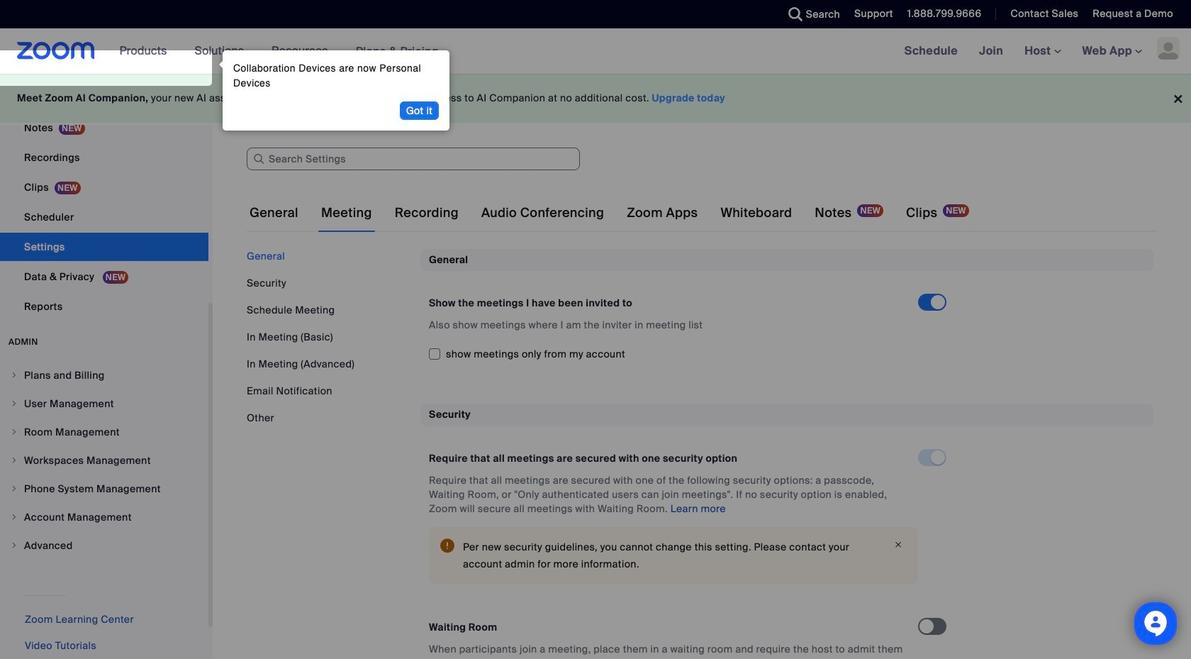 Task type: locate. For each thing, give the bounding box(es) containing it.
dialog
[[216, 50, 450, 131]]

banner
[[0, 28, 1192, 74]]

product information navigation
[[109, 28, 450, 74]]

chat with bot image
[[1144, 611, 1169, 640]]

meetings navigation
[[894, 28, 1192, 74]]

footer
[[0, 74, 1192, 123]]



Task type: vqa. For each thing, say whether or not it's contained in the screenshot.
Settings link
no



